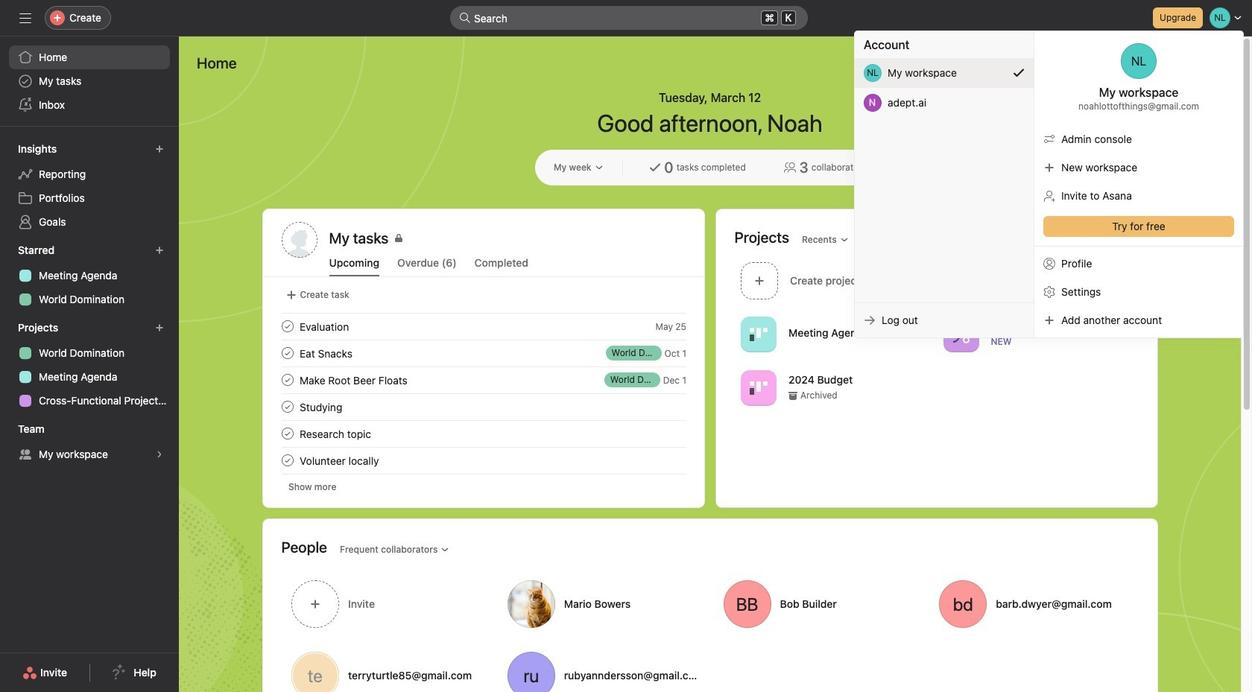 Task type: describe. For each thing, give the bounding box(es) containing it.
projects element
[[0, 315, 179, 416]]

board image
[[750, 325, 768, 343]]

Search tasks, projects, and more text field
[[450, 6, 808, 30]]

see details, my workspace image
[[155, 450, 164, 459]]

global element
[[0, 37, 179, 126]]

2 mark complete image from the top
[[278, 371, 296, 389]]

hide sidebar image
[[19, 12, 31, 24]]

line_and_symbols image
[[952, 325, 970, 343]]

mark complete image for 1st mark complete option from the bottom of the page
[[278, 452, 296, 470]]

insights element
[[0, 136, 179, 237]]

prominent image
[[459, 12, 471, 24]]

3 mark complete checkbox from the top
[[278, 425, 296, 443]]

new insights image
[[155, 145, 164, 154]]



Task type: vqa. For each thing, say whether or not it's contained in the screenshot.
the bottommost Mark complete icon
yes



Task type: locate. For each thing, give the bounding box(es) containing it.
menu
[[855, 31, 1244, 338]]

0 vertical spatial mark complete checkbox
[[278, 318, 296, 336]]

2 mark complete image from the top
[[278, 398, 296, 416]]

1 vertical spatial mark complete checkbox
[[278, 371, 296, 389]]

Mark complete checkbox
[[278, 344, 296, 362], [278, 371, 296, 389], [278, 452, 296, 470]]

starred element
[[0, 237, 179, 315]]

3 mark complete image from the top
[[278, 452, 296, 470]]

mark complete image
[[278, 344, 296, 362], [278, 398, 296, 416], [278, 452, 296, 470]]

add items to starred image
[[155, 246, 164, 255]]

2 mark complete checkbox from the top
[[278, 371, 296, 389]]

1 vertical spatial mark complete checkbox
[[278, 398, 296, 416]]

None field
[[450, 6, 808, 30]]

1 vertical spatial mark complete image
[[278, 398, 296, 416]]

1 mark complete image from the top
[[278, 344, 296, 362]]

1 mark complete checkbox from the top
[[278, 344, 296, 362]]

0 vertical spatial mark complete image
[[278, 318, 296, 336]]

1 vertical spatial mark complete image
[[278, 371, 296, 389]]

board image
[[750, 379, 768, 397]]

0 vertical spatial mark complete image
[[278, 344, 296, 362]]

mark complete image for third mark complete option from the bottom of the page
[[278, 344, 296, 362]]

2 mark complete checkbox from the top
[[278, 398, 296, 416]]

2 vertical spatial mark complete image
[[278, 425, 296, 443]]

2 vertical spatial mark complete checkbox
[[278, 425, 296, 443]]

2 vertical spatial mark complete checkbox
[[278, 452, 296, 470]]

new project or portfolio image
[[155, 324, 164, 333]]

2 vertical spatial mark complete image
[[278, 452, 296, 470]]

0 vertical spatial mark complete checkbox
[[278, 344, 296, 362]]

mark complete image
[[278, 318, 296, 336], [278, 371, 296, 389], [278, 425, 296, 443]]

Mark complete checkbox
[[278, 318, 296, 336], [278, 398, 296, 416], [278, 425, 296, 443]]

1 mark complete image from the top
[[278, 318, 296, 336]]

radio item
[[855, 58, 1034, 88]]

3 mark complete checkbox from the top
[[278, 452, 296, 470]]

3 mark complete image from the top
[[278, 425, 296, 443]]

1 mark complete checkbox from the top
[[278, 318, 296, 336]]

add profile photo image
[[281, 222, 317, 258]]

teams element
[[0, 416, 179, 470]]



